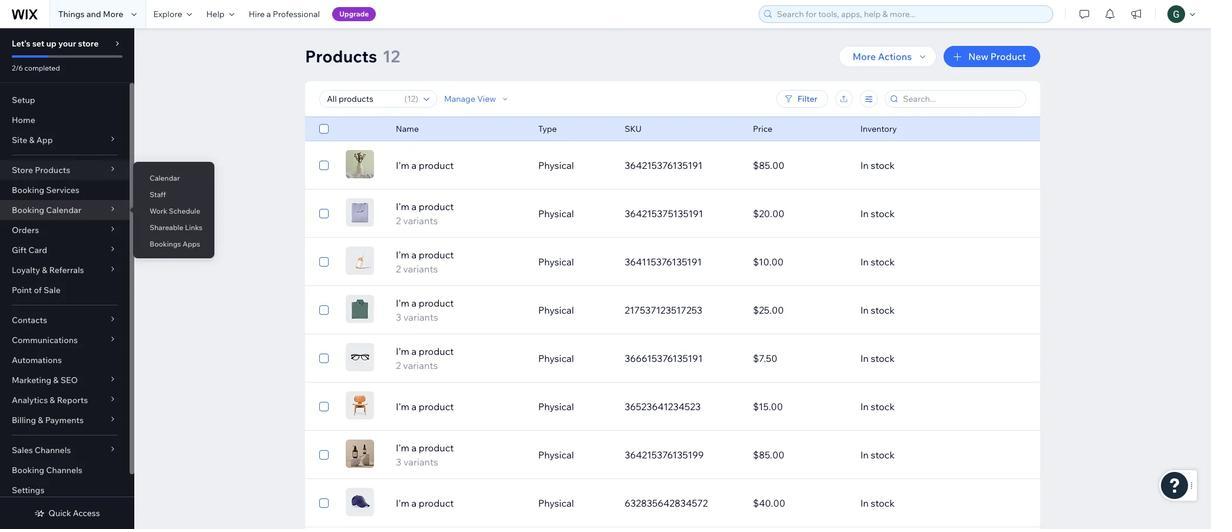 Task type: vqa. For each thing, say whether or not it's contained in the screenshot.
"3" corresponding to 217537123517253
yes



Task type: describe. For each thing, give the bounding box(es) containing it.
in stock for 217537123517253
[[861, 305, 895, 317]]

in for 364215375135191
[[861, 208, 869, 220]]

6 product from the top
[[419, 401, 454, 413]]

in stock link for 364215376135199
[[854, 441, 982, 470]]

price
[[753, 124, 773, 134]]

products inside 'popup button'
[[35, 165, 70, 176]]

site & app button
[[0, 130, 130, 150]]

things and more
[[58, 9, 123, 19]]

364215376135191
[[625, 160, 703, 172]]

point
[[12, 285, 32, 296]]

2 product from the top
[[419, 201, 454, 213]]

$40.00 link
[[746, 490, 854, 518]]

quick access
[[49, 509, 100, 519]]

4 i'm from the top
[[396, 298, 410, 309]]

& for loyalty
[[42, 265, 47, 276]]

physical for 36523641234523
[[538, 401, 574, 413]]

i'm a product 3 variants for 364215376135199
[[396, 443, 454, 469]]

access
[[73, 509, 100, 519]]

calendar inside dropdown button
[[46, 205, 81, 216]]

analytics & reports
[[12, 395, 88, 406]]

gift card button
[[0, 240, 130, 261]]

filter button
[[777, 90, 829, 108]]

links
[[185, 223, 203, 232]]

variants for 364215376135199
[[404, 457, 439, 469]]

366615376135191 link
[[618, 345, 746, 373]]

217537123517253
[[625, 305, 703, 317]]

physical link for 217537123517253
[[531, 296, 618, 325]]

work schedule
[[150, 207, 200, 216]]

2 for 366615376135191
[[396, 360, 401, 372]]

$15.00
[[753, 401, 784, 413]]

automations link
[[0, 351, 130, 371]]

filter
[[798, 94, 818, 104]]

$85.00 link for 364215376135199
[[746, 441, 854, 470]]

36523641234523
[[625, 401, 701, 413]]

of
[[34, 285, 42, 296]]

gift
[[12, 245, 27, 256]]

in stock link for 217537123517253
[[854, 296, 982, 325]]

in stock for 632835642834572
[[861, 498, 895, 510]]

in for 217537123517253
[[861, 305, 869, 317]]

bookings apps
[[150, 240, 200, 249]]

physical for 364215376135199
[[538, 450, 574, 462]]

settings
[[12, 486, 44, 496]]

7 i'm from the top
[[396, 443, 410, 454]]

marketing
[[12, 375, 51, 386]]

in stock for 364215375135191
[[861, 208, 895, 220]]

$20.00
[[753, 208, 785, 220]]

3 product from the top
[[419, 249, 454, 261]]

new product
[[969, 51, 1027, 62]]

home link
[[0, 110, 130, 130]]

$40.00
[[753, 498, 786, 510]]

Search for tools, apps, help & more... field
[[774, 6, 1050, 22]]

and
[[86, 9, 101, 19]]

i'm a product link for 36523641234523
[[389, 400, 531, 414]]

sales channels button
[[0, 441, 130, 461]]

sku
[[625, 124, 642, 134]]

5 product from the top
[[419, 346, 454, 358]]

store
[[12, 165, 33, 176]]

store
[[78, 38, 99, 49]]

2 for 364115376135191
[[396, 263, 401, 275]]

store products button
[[0, 160, 130, 180]]

automations
[[12, 355, 62, 366]]

billing
[[12, 416, 36, 426]]

physical for 364115376135191
[[538, 256, 574, 268]]

help button
[[199, 0, 242, 28]]

632835642834572
[[625, 498, 708, 510]]

sales
[[12, 446, 33, 456]]

stock for 364215375135191
[[871, 208, 895, 220]]

physical for 366615376135191
[[538, 353, 574, 365]]

professional
[[273, 9, 320, 19]]

in stock for 36523641234523
[[861, 401, 895, 413]]

364215375135191 link
[[618, 200, 746, 228]]

product
[[991, 51, 1027, 62]]

channels for booking channels
[[46, 466, 82, 476]]

Search... field
[[900, 91, 1023, 107]]

physical for 632835642834572
[[538, 498, 574, 510]]

booking calendar button
[[0, 200, 130, 220]]

stock for 366615376135191
[[871, 353, 895, 365]]

setup link
[[0, 90, 130, 110]]

manage view
[[444, 94, 496, 104]]

actions
[[879, 51, 912, 62]]

sale
[[44, 285, 61, 296]]

8 product from the top
[[419, 498, 454, 510]]

i'm a product link for 632835642834572
[[389, 497, 531, 511]]

hire
[[249, 9, 265, 19]]

i'm a product 3 variants for 217537123517253
[[396, 298, 454, 324]]

gift card
[[12, 245, 47, 256]]

3 for 364215376135199
[[396, 457, 402, 469]]

$10.00 link
[[746, 248, 854, 276]]

5 i'm from the top
[[396, 346, 410, 358]]

loyalty & referrals button
[[0, 261, 130, 281]]

1 i'm from the top
[[396, 160, 410, 172]]

orders button
[[0, 220, 130, 240]]

in for 632835642834572
[[861, 498, 869, 510]]

$7.50 link
[[746, 345, 854, 373]]

364215376135191 link
[[618, 151, 746, 180]]

in for 364215376135199
[[861, 450, 869, 462]]

referrals
[[49, 265, 84, 276]]

3 for 217537123517253
[[396, 312, 402, 324]]

stock for 36523641234523
[[871, 401, 895, 413]]

bookings apps link
[[133, 235, 214, 255]]

2/6 completed
[[12, 64, 60, 72]]

booking for booking services
[[12, 185, 44, 196]]

physical link for 364215376135191
[[531, 151, 618, 180]]

( 12 )
[[405, 94, 418, 104]]

8 i'm from the top
[[396, 498, 410, 510]]

shareable links
[[150, 223, 203, 232]]

billing & payments
[[12, 416, 84, 426]]

things
[[58, 9, 85, 19]]

physical for 217537123517253
[[538, 305, 574, 317]]

let's set up your store
[[12, 38, 99, 49]]

booking for booking channels
[[12, 466, 44, 476]]

in for 366615376135191
[[861, 353, 869, 365]]

364215375135191
[[625, 208, 704, 220]]

view
[[477, 94, 496, 104]]

physical link for 364215376135199
[[531, 441, 618, 470]]

variants for 364215375135191
[[403, 215, 438, 227]]

contacts button
[[0, 311, 130, 331]]

loyalty & referrals
[[12, 265, 84, 276]]

let's
[[12, 38, 30, 49]]

bookings
[[150, 240, 181, 249]]

physical for 364215376135191
[[538, 160, 574, 172]]

364215376135199
[[625, 450, 704, 462]]

6 i'm from the top
[[396, 401, 410, 413]]

$85.00 for 364215376135199
[[753, 450, 785, 462]]

marketing & seo button
[[0, 371, 130, 391]]

$15.00 link
[[746, 393, 854, 421]]

variants for 366615376135191
[[403, 360, 438, 372]]

help
[[206, 9, 225, 19]]



Task type: locate. For each thing, give the bounding box(es) containing it.
2 physical from the top
[[538, 208, 574, 220]]

booking inside dropdown button
[[12, 205, 44, 216]]

in for 364215376135191
[[861, 160, 869, 172]]

0 vertical spatial 12
[[383, 46, 400, 67]]

3 stock from the top
[[871, 256, 895, 268]]

in for 364115376135191
[[861, 256, 869, 268]]

1 horizontal spatial 12
[[407, 94, 416, 104]]

$25.00 link
[[746, 296, 854, 325]]

0 vertical spatial i'm a product
[[396, 160, 454, 172]]

1 horizontal spatial calendar
[[150, 174, 180, 183]]

2 vertical spatial booking
[[12, 466, 44, 476]]

i'm a product 2 variants
[[396, 201, 454, 227], [396, 249, 454, 275], [396, 346, 454, 372]]

0 horizontal spatial calendar
[[46, 205, 81, 216]]

7 product from the top
[[419, 443, 454, 454]]

1 booking from the top
[[12, 185, 44, 196]]

$20.00 link
[[746, 200, 854, 228]]

stock for 364215376135199
[[871, 450, 895, 462]]

physical link
[[531, 151, 618, 180], [531, 200, 618, 228], [531, 248, 618, 276], [531, 296, 618, 325], [531, 345, 618, 373], [531, 393, 618, 421], [531, 441, 618, 470], [531, 490, 618, 518]]

schedule
[[169, 207, 200, 216]]

8 physical from the top
[[538, 498, 574, 510]]

3 in from the top
[[861, 256, 869, 268]]

2 i'm a product 2 variants from the top
[[396, 249, 454, 275]]

217537123517253 link
[[618, 296, 746, 325]]

sidebar element
[[0, 28, 134, 530]]

2 booking from the top
[[12, 205, 44, 216]]

inventory
[[861, 124, 897, 134]]

channels up 'booking channels'
[[35, 446, 71, 456]]

2 stock from the top
[[871, 208, 895, 220]]

i'm a product 2 variants for 366615376135191
[[396, 346, 454, 372]]

work
[[150, 207, 167, 216]]

calendar down services on the top of the page
[[46, 205, 81, 216]]

1 stock from the top
[[871, 160, 895, 172]]

8 in from the top
[[861, 498, 869, 510]]

8 physical link from the top
[[531, 490, 618, 518]]

2 in stock from the top
[[861, 208, 895, 220]]

booking up orders
[[12, 205, 44, 216]]

1 vertical spatial i'm a product
[[396, 401, 454, 413]]

3 2 from the top
[[396, 360, 401, 372]]

a
[[267, 9, 271, 19], [412, 160, 417, 172], [412, 201, 417, 213], [412, 249, 417, 261], [412, 298, 417, 309], [412, 346, 417, 358], [412, 401, 417, 413], [412, 443, 417, 454], [412, 498, 417, 510]]

7 physical from the top
[[538, 450, 574, 462]]

1 physical link from the top
[[531, 151, 618, 180]]

analytics
[[12, 395, 48, 406]]

2 in from the top
[[861, 208, 869, 220]]

1 product from the top
[[419, 160, 454, 172]]

orders
[[12, 225, 39, 236]]

1 in from the top
[[861, 160, 869, 172]]

5 stock from the top
[[871, 353, 895, 365]]

2 vertical spatial i'm a product 2 variants
[[396, 346, 454, 372]]

2 2 from the top
[[396, 263, 401, 275]]

booking services link
[[0, 180, 130, 200]]

& right site on the left
[[29, 135, 35, 146]]

i'm a product for 36523641234523
[[396, 401, 454, 413]]

1 variants from the top
[[403, 215, 438, 227]]

2 i'm a product link from the top
[[389, 400, 531, 414]]

staff
[[150, 190, 166, 199]]

shareable links link
[[133, 218, 214, 238]]

& for site
[[29, 135, 35, 146]]

more actions button
[[839, 46, 937, 67]]

1 vertical spatial i'm a product link
[[389, 400, 531, 414]]

1 i'm a product 3 variants from the top
[[396, 298, 454, 324]]

1 3 from the top
[[396, 312, 402, 324]]

booking channels link
[[0, 461, 130, 481]]

364215376135199 link
[[618, 441, 746, 470]]

2 $85.00 from the top
[[753, 450, 785, 462]]

booking up settings
[[12, 466, 44, 476]]

5 in stock link from the top
[[854, 345, 982, 373]]

in stock link for 36523641234523
[[854, 393, 982, 421]]

in stock link for 364215376135191
[[854, 151, 982, 180]]

in stock for 364215376135191
[[861, 160, 895, 172]]

2 in stock link from the top
[[854, 200, 982, 228]]

5 physical link from the top
[[531, 345, 618, 373]]

i'm a product 2 variants for 364215375135191
[[396, 201, 454, 227]]

manage view button
[[444, 94, 510, 104]]

& left seo at the left of page
[[53, 375, 59, 386]]

2 for 364215375135191
[[396, 215, 401, 227]]

7 physical link from the top
[[531, 441, 618, 470]]

2 $85.00 link from the top
[[746, 441, 854, 470]]

channels up settings link
[[46, 466, 82, 476]]

variants
[[403, 215, 438, 227], [403, 263, 438, 275], [404, 312, 439, 324], [403, 360, 438, 372], [404, 457, 439, 469]]

products down upgrade button
[[305, 46, 377, 67]]

1 vertical spatial more
[[853, 51, 876, 62]]

& inside popup button
[[29, 135, 35, 146]]

1 vertical spatial i'm a product 3 variants
[[396, 443, 454, 469]]

more actions
[[853, 51, 912, 62]]

payments
[[45, 416, 84, 426]]

variants for 364115376135191
[[403, 263, 438, 275]]

1 $85.00 link from the top
[[746, 151, 854, 180]]

3 i'm from the top
[[396, 249, 410, 261]]

1 vertical spatial channels
[[46, 466, 82, 476]]

staff link
[[133, 185, 214, 205]]

&
[[29, 135, 35, 146], [42, 265, 47, 276], [53, 375, 59, 386], [50, 395, 55, 406], [38, 416, 43, 426]]

36523641234523 link
[[618, 393, 746, 421]]

name
[[396, 124, 419, 134]]

1 horizontal spatial products
[[305, 46, 377, 67]]

analytics & reports button
[[0, 391, 130, 411]]

loyalty
[[12, 265, 40, 276]]

variants for 217537123517253
[[404, 312, 439, 324]]

calendar up staff
[[150, 174, 180, 183]]

quick
[[49, 509, 71, 519]]

8 stock from the top
[[871, 498, 895, 510]]

8 in stock link from the top
[[854, 490, 982, 518]]

& for billing
[[38, 416, 43, 426]]

card
[[28, 245, 47, 256]]

3 physical from the top
[[538, 256, 574, 268]]

0 vertical spatial i'm a product link
[[389, 159, 531, 173]]

0 horizontal spatial 12
[[383, 46, 400, 67]]

6 physical link from the top
[[531, 393, 618, 421]]

1 horizontal spatial more
[[853, 51, 876, 62]]

1 vertical spatial 12
[[407, 94, 416, 104]]

reports
[[57, 395, 88, 406]]

1 vertical spatial calendar
[[46, 205, 81, 216]]

0 vertical spatial booking
[[12, 185, 44, 196]]

2 i'm a product 3 variants from the top
[[396, 443, 454, 469]]

3 i'm a product from the top
[[396, 498, 454, 510]]

1 i'm a product from the top
[[396, 160, 454, 172]]

& inside dropdown button
[[53, 375, 59, 386]]

Unsaved view field
[[324, 91, 401, 107]]

12 up name at the left top of page
[[407, 94, 416, 104]]

i'm a product for 364215376135191
[[396, 160, 454, 172]]

3 booking from the top
[[12, 466, 44, 476]]

quick access button
[[34, 509, 100, 519]]

4 product from the top
[[419, 298, 454, 309]]

0 vertical spatial $85.00 link
[[746, 151, 854, 180]]

work schedule link
[[133, 202, 214, 222]]

in stock link
[[854, 151, 982, 180], [854, 200, 982, 228], [854, 248, 982, 276], [854, 296, 982, 325], [854, 345, 982, 373], [854, 393, 982, 421], [854, 441, 982, 470], [854, 490, 982, 518]]

booking for booking calendar
[[12, 205, 44, 216]]

5 variants from the top
[[404, 457, 439, 469]]

1 in stock from the top
[[861, 160, 895, 172]]

6 physical from the top
[[538, 401, 574, 413]]

2 i'm a product from the top
[[396, 401, 454, 413]]

0 vertical spatial calendar
[[150, 174, 180, 183]]

1 vertical spatial i'm a product 2 variants
[[396, 249, 454, 275]]

2 vertical spatial i'm a product
[[396, 498, 454, 510]]

sales channels
[[12, 446, 71, 456]]

point of sale
[[12, 285, 61, 296]]

booking services
[[12, 185, 79, 196]]

in stock link for 366615376135191
[[854, 345, 982, 373]]

physical
[[538, 160, 574, 172], [538, 208, 574, 220], [538, 256, 574, 268], [538, 305, 574, 317], [538, 353, 574, 365], [538, 401, 574, 413], [538, 450, 574, 462], [538, 498, 574, 510]]

i'm a product 2 variants for 364115376135191
[[396, 249, 454, 275]]

hire a professional
[[249, 9, 320, 19]]

in stock for 364115376135191
[[861, 256, 895, 268]]

6 in stock link from the top
[[854, 393, 982, 421]]

4 physical from the top
[[538, 305, 574, 317]]

more left actions
[[853, 51, 876, 62]]

new
[[969, 51, 989, 62]]

0 vertical spatial channels
[[35, 446, 71, 456]]

5 in from the top
[[861, 353, 869, 365]]

$85.00 link down $15.00 link
[[746, 441, 854, 470]]

12
[[383, 46, 400, 67], [407, 94, 416, 104]]

$25.00
[[753, 305, 784, 317]]

None checkbox
[[319, 122, 329, 136], [319, 207, 329, 221], [319, 255, 329, 269], [319, 352, 329, 366], [319, 400, 329, 414], [319, 449, 329, 463], [319, 122, 329, 136], [319, 207, 329, 221], [319, 255, 329, 269], [319, 352, 329, 366], [319, 400, 329, 414], [319, 449, 329, 463]]

4 physical link from the top
[[531, 296, 618, 325]]

6 in stock from the top
[[861, 401, 895, 413]]

booking down store
[[12, 185, 44, 196]]

& right billing
[[38, 416, 43, 426]]

0 vertical spatial i'm a product 2 variants
[[396, 201, 454, 227]]

1 physical from the top
[[538, 160, 574, 172]]

type
[[538, 124, 557, 134]]

calendar link
[[133, 169, 214, 189]]

5 in stock from the top
[[861, 353, 895, 365]]

4 variants from the top
[[403, 360, 438, 372]]

physical link for 36523641234523
[[531, 393, 618, 421]]

8 in stock from the top
[[861, 498, 895, 510]]

billing & payments button
[[0, 411, 130, 431]]

0 horizontal spatial products
[[35, 165, 70, 176]]

$10.00
[[753, 256, 784, 268]]

1 vertical spatial booking
[[12, 205, 44, 216]]

$7.50
[[753, 353, 778, 365]]

0 vertical spatial 3
[[396, 312, 402, 324]]

setup
[[12, 95, 35, 106]]

2 3 from the top
[[396, 457, 402, 469]]

4 stock from the top
[[871, 305, 895, 317]]

& left reports
[[50, 395, 55, 406]]

1 vertical spatial products
[[35, 165, 70, 176]]

None checkbox
[[319, 159, 329, 173], [319, 304, 329, 318], [319, 497, 329, 511], [319, 159, 329, 173], [319, 304, 329, 318], [319, 497, 329, 511]]

more inside popup button
[[853, 51, 876, 62]]

products up the booking services
[[35, 165, 70, 176]]

4 in stock link from the top
[[854, 296, 982, 325]]

3 variants from the top
[[404, 312, 439, 324]]

1 in stock link from the top
[[854, 151, 982, 180]]

stock for 364215376135191
[[871, 160, 895, 172]]

marketing & seo
[[12, 375, 78, 386]]

1 i'm a product 2 variants from the top
[[396, 201, 454, 227]]

physical link for 632835642834572
[[531, 490, 618, 518]]

3 in stock link from the top
[[854, 248, 982, 276]]

store products
[[12, 165, 70, 176]]

1 vertical spatial 3
[[396, 457, 402, 469]]

(
[[405, 94, 407, 104]]

632835642834572 link
[[618, 490, 746, 518]]

$85.00 for 364215376135191
[[753, 160, 785, 172]]

up
[[46, 38, 56, 49]]

7 in from the top
[[861, 450, 869, 462]]

0 vertical spatial i'm a product 3 variants
[[396, 298, 454, 324]]

channels inside dropdown button
[[35, 446, 71, 456]]

app
[[36, 135, 53, 146]]

7 in stock link from the top
[[854, 441, 982, 470]]

stock for 632835642834572
[[871, 498, 895, 510]]

$85.00 up $40.00
[[753, 450, 785, 462]]

channels for sales channels
[[35, 446, 71, 456]]

stock for 217537123517253
[[871, 305, 895, 317]]

2/6
[[12, 64, 23, 72]]

2 variants from the top
[[403, 263, 438, 275]]

4 in stock from the top
[[861, 305, 895, 317]]

6 stock from the top
[[871, 401, 895, 413]]

12 up unsaved view field
[[383, 46, 400, 67]]

1 vertical spatial 2
[[396, 263, 401, 275]]

0 horizontal spatial more
[[103, 9, 123, 19]]

1 2 from the top
[[396, 215, 401, 227]]

upgrade button
[[332, 7, 376, 21]]

physical link for 364115376135191
[[531, 248, 618, 276]]

& right loyalty
[[42, 265, 47, 276]]

in stock link for 364115376135191
[[854, 248, 982, 276]]

3 physical link from the top
[[531, 248, 618, 276]]

3 in stock from the top
[[861, 256, 895, 268]]

$85.00 down 'price'
[[753, 160, 785, 172]]

physical for 364215375135191
[[538, 208, 574, 220]]

& for analytics
[[50, 395, 55, 406]]

in stock link for 632835642834572
[[854, 490, 982, 518]]

7 in stock from the top
[[861, 450, 895, 462]]

in stock link for 364215375135191
[[854, 200, 982, 228]]

your
[[58, 38, 76, 49]]

upgrade
[[339, 9, 369, 18]]

site
[[12, 135, 27, 146]]

$85.00 link for 364215376135191
[[746, 151, 854, 180]]

3 i'm a product 2 variants from the top
[[396, 346, 454, 372]]

2 vertical spatial 2
[[396, 360, 401, 372]]

12 for ( 12 )
[[407, 94, 416, 104]]

1 vertical spatial $85.00 link
[[746, 441, 854, 470]]

4 in from the top
[[861, 305, 869, 317]]

3 i'm a product link from the top
[[389, 497, 531, 511]]

home
[[12, 115, 35, 126]]

in stock for 366615376135191
[[861, 353, 895, 365]]

channels
[[35, 446, 71, 456], [46, 466, 82, 476]]

product
[[419, 160, 454, 172], [419, 201, 454, 213], [419, 249, 454, 261], [419, 298, 454, 309], [419, 346, 454, 358], [419, 401, 454, 413], [419, 443, 454, 454], [419, 498, 454, 510]]

12 for products 12
[[383, 46, 400, 67]]

2 physical link from the top
[[531, 200, 618, 228]]

1 i'm a product link from the top
[[389, 159, 531, 173]]

in for 36523641234523
[[861, 401, 869, 413]]

0 vertical spatial products
[[305, 46, 377, 67]]

i'm a product 3 variants
[[396, 298, 454, 324], [396, 443, 454, 469]]

more right the and
[[103, 9, 123, 19]]

physical link for 366615376135191
[[531, 345, 618, 373]]

point of sale link
[[0, 281, 130, 301]]

6 in from the top
[[861, 401, 869, 413]]

apps
[[183, 240, 200, 249]]

0 vertical spatial $85.00
[[753, 160, 785, 172]]

stock for 364115376135191
[[871, 256, 895, 268]]

i'm a product for 632835642834572
[[396, 498, 454, 510]]

0 vertical spatial more
[[103, 9, 123, 19]]

1 vertical spatial $85.00
[[753, 450, 785, 462]]

2 i'm from the top
[[396, 201, 410, 213]]

7 stock from the top
[[871, 450, 895, 462]]

2 vertical spatial i'm a product link
[[389, 497, 531, 511]]

0 vertical spatial 2
[[396, 215, 401, 227]]

site & app
[[12, 135, 53, 146]]

1 $85.00 from the top
[[753, 160, 785, 172]]

$85.00 link up $20.00 link
[[746, 151, 854, 180]]

i'm a product link for 364215376135191
[[389, 159, 531, 173]]

in
[[861, 160, 869, 172], [861, 208, 869, 220], [861, 256, 869, 268], [861, 305, 869, 317], [861, 353, 869, 365], [861, 401, 869, 413], [861, 450, 869, 462], [861, 498, 869, 510]]

calendar
[[150, 174, 180, 183], [46, 205, 81, 216]]

& for marketing
[[53, 375, 59, 386]]

in stock for 364215376135199
[[861, 450, 895, 462]]

explore
[[153, 9, 182, 19]]

5 physical from the top
[[538, 353, 574, 365]]

physical link for 364215375135191
[[531, 200, 618, 228]]



